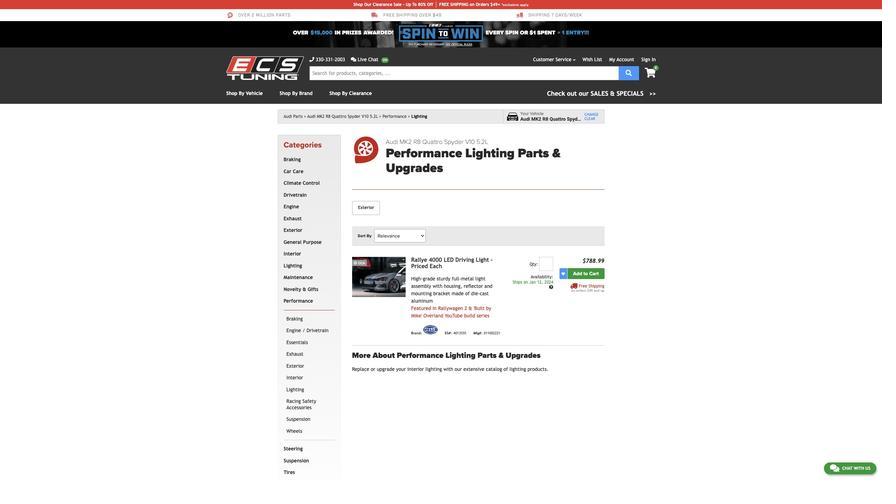 Task type: describe. For each thing, give the bounding box(es) containing it.
$15,000
[[311, 29, 333, 36]]

shop by brand
[[280, 91, 313, 96]]

shop by brand link
[[280, 91, 313, 96]]

free shipping over $49 link
[[372, 12, 442, 18]]

1 vertical spatial interior link
[[285, 373, 334, 384]]

spyder for audi mk2 r8 quattro spyder v10 5.2l
[[348, 114, 361, 119]]

1 horizontal spatial upgrades
[[506, 351, 541, 361]]

0 vertical spatial interior link
[[283, 249, 334, 260]]

add to cart
[[574, 271, 599, 277]]

off
[[428, 2, 434, 7]]

exhaust inside the performance subcategories element
[[287, 352, 304, 358]]

your
[[397, 367, 406, 373]]

see official rules link
[[446, 43, 473, 47]]

clearance for by
[[349, 91, 372, 96]]

over 2 million parts link
[[226, 12, 291, 18]]

interior for the topmost interior link
[[284, 251, 301, 257]]

330-331-2003 link
[[310, 56, 346, 63]]

1 lighting from the left
[[426, 367, 442, 373]]

0 horizontal spatial parts
[[294, 114, 303, 119]]

parts
[[276, 13, 291, 18]]

mk2 for audi mk2 r8 quattro spyder v10 5.2l
[[317, 114, 325, 119]]

over for over $15,000 in prizes
[[293, 29, 309, 36]]

2 inside the high-grade sturdy full-metal light assembly with housing, reﬂector and mounting bracket made of die-cast aluminum featured in rallywagen 2 & 'built by mike' overland youtube build series
[[465, 306, 468, 312]]

add
[[574, 271, 583, 277]]

1 horizontal spatial with
[[444, 367, 454, 373]]

sign
[[642, 57, 651, 62]]

interior
[[408, 367, 424, 373]]

by
[[487, 306, 492, 312]]

0 vertical spatial exterior
[[358, 206, 374, 211]]

0
[[655, 66, 658, 70]]

330-
[[316, 57, 326, 62]]

audi parts link
[[284, 114, 306, 119]]

every spin or $1 spent = 1 entry!!!
[[486, 29, 590, 36]]

12,
[[538, 280, 544, 285]]

quattro for audi mk2 r8 quattro spyder v10 5.2l performance lighting parts & upgrades
[[423, 138, 443, 146]]

ping
[[460, 2, 469, 7]]

over 2 million parts
[[238, 13, 291, 18]]

audi parts
[[284, 114, 303, 119]]

sales
[[591, 90, 609, 97]]

products.
[[528, 367, 549, 373]]

audi for audi parts
[[284, 114, 292, 119]]

0 vertical spatial exhaust
[[284, 216, 302, 222]]

performance inside category navigation element
[[284, 299, 313, 304]]

audi mk2 r8 quattro spyder v10 5.2l
[[308, 114, 378, 119]]

build
[[465, 313, 476, 319]]

engine for engine
[[284, 204, 299, 210]]

see
[[446, 43, 451, 46]]

in inside the high-grade sturdy full-metal light assembly with housing, reﬂector and mounting bracket made of die-cast aluminum featured in rallywagen 2 & 'built by mike' overland youtube build series
[[433, 306, 437, 312]]

over $15,000 in prizes
[[293, 29, 362, 36]]

my account link
[[610, 57, 635, 62]]

0 horizontal spatial 2
[[252, 13, 255, 18]]

0 horizontal spatial -
[[403, 2, 405, 7]]

braking link for care
[[283, 154, 334, 166]]

list
[[595, 57, 603, 62]]

shop by clearance link
[[330, 91, 372, 96]]

331-
[[326, 57, 335, 62]]

0 vertical spatial or
[[521, 29, 529, 36]]

steering link
[[283, 444, 334, 456]]

sort
[[358, 234, 366, 239]]

interior for the bottommost interior link
[[287, 376, 303, 381]]

2 vertical spatial exterior link
[[285, 361, 334, 373]]

sales & specials
[[591, 90, 644, 97]]

shop for shop by brand
[[280, 91, 291, 96]]

over for over 2 million parts
[[238, 13, 251, 18]]

youtube
[[445, 313, 463, 319]]

maintenance
[[284, 275, 313, 281]]

performance subcategories element
[[284, 310, 335, 441]]

wish
[[583, 57, 593, 62]]

account
[[617, 57, 635, 62]]

days/week
[[556, 13, 583, 18]]

over
[[420, 13, 432, 18]]

no purchase necessary. see official rules .
[[410, 43, 473, 46]]

upgrade
[[377, 367, 395, 373]]

free shipping on orders $49 and up
[[572, 284, 605, 293]]

more about performance lighting parts & upgrades
[[352, 351, 541, 361]]

2003
[[335, 57, 346, 62]]

entry!!!
[[567, 29, 590, 36]]

$49 inside free shipping on orders $49 and up
[[588, 289, 593, 293]]

novelty & gifts
[[284, 287, 319, 292]]

gifts
[[308, 287, 319, 292]]

ships on jan 12, 2024
[[513, 280, 554, 285]]

& inside category navigation element
[[303, 287, 306, 292]]

2 lighting from the left
[[510, 367, 527, 373]]

racing safety accessories
[[287, 399, 317, 411]]

5.2l for audi mk2 r8 quattro spyder v10 5.2l performance lighting parts & upgrades
[[477, 138, 489, 146]]

light
[[476, 257, 490, 264]]

Search text field
[[310, 66, 619, 80]]

sign in
[[642, 57, 657, 62]]

1 vertical spatial exterior link
[[283, 225, 334, 237]]

sale
[[394, 2, 402, 7]]

by right sort
[[367, 234, 372, 239]]

up
[[406, 2, 412, 7]]

shop for shop our clearance sale - up to 80% off
[[354, 2, 363, 7]]

change clear
[[585, 112, 599, 121]]

engine link
[[283, 201, 334, 213]]

sales & specials link
[[548, 89, 657, 98]]

by for clearance
[[342, 91, 348, 96]]

up
[[601, 289, 605, 293]]

shop our clearance sale - up to 80% off
[[354, 2, 434, 7]]

comments image for chat
[[831, 465, 840, 473]]

by for brand
[[293, 91, 298, 96]]

free shipping over $49
[[384, 13, 442, 18]]

0 vertical spatial exterior link
[[352, 201, 380, 215]]

0 horizontal spatial chat
[[369, 57, 379, 62]]

v10 for audi mk2 r8 quattro spyder v10 5.2l performance lighting parts & upgrades
[[466, 138, 475, 146]]

priced
[[412, 263, 428, 270]]

categories
[[284, 141, 322, 150]]

assembly
[[412, 284, 432, 289]]

sort by
[[358, 234, 372, 239]]

upgrades inside audi mk2 r8 quattro spyder v10 5.2l performance lighting parts & upgrades
[[386, 161, 444, 176]]

essentials
[[287, 340, 308, 346]]

011002221
[[484, 332, 501, 336]]

tires
[[284, 470, 295, 476]]

0 vertical spatial drivetrain
[[284, 192, 307, 198]]

$49+
[[491, 2, 501, 7]]

audi mk2 r8 quattro spyder v10 5.2l performance lighting parts & upgrades
[[386, 138, 561, 176]]

mk2 for audi mk2 r8 quattro spyder v10 5.2l performance lighting parts & upgrades
[[400, 138, 412, 146]]

us
[[866, 467, 871, 472]]

apply
[[521, 3, 529, 7]]

braking for car
[[284, 157, 301, 163]]

shopping cart image
[[645, 68, 657, 78]]

hella - corporate logo image
[[424, 326, 438, 335]]

ecs tuning 'spin to win' contest logo image
[[400, 24, 483, 42]]

steering
[[284, 447, 303, 452]]

car care link
[[283, 166, 334, 178]]

& inside the high-grade sturdy full-metal light assembly with housing, reﬂector and mounting bracket made of die-cast aluminum featured in rallywagen 2 & 'built by mike' overland youtube build series
[[469, 306, 473, 312]]

comments image for live
[[351, 57, 357, 62]]

- inside "rallye 4000 led driving light - priced each"
[[491, 257, 493, 264]]

driving
[[456, 257, 475, 264]]

spyder for audi mk2 r8 quattro spyder v10 5.2l performance lighting parts & upgrades
[[445, 138, 464, 146]]

shop for shop by vehicle
[[226, 91, 238, 96]]

novelty
[[284, 287, 302, 292]]

add to cart button
[[568, 269, 605, 280]]

wish list
[[583, 57, 603, 62]]

shipping inside free shipping on orders $49 and up
[[589, 284, 605, 289]]

audi for audi mk2 r8 quattro spyder v10 5.2l
[[308, 114, 316, 119]]

chat with us
[[843, 467, 871, 472]]

my
[[610, 57, 616, 62]]

with inside the high-grade sturdy full-metal light assembly with housing, reﬂector and mounting bracket made of die-cast aluminum featured in rallywagen 2 & 'built by mike' overland youtube build series
[[433, 284, 443, 289]]

0 vertical spatial exhaust link
[[283, 213, 334, 225]]

housing,
[[444, 284, 463, 289]]

no
[[410, 43, 414, 46]]

vehicle inside your vehicle audi mk2 r8 quattro spyder v10 5.2l
[[531, 111, 544, 116]]

1 vertical spatial lighting link
[[285, 384, 334, 396]]

with inside chat with us link
[[855, 467, 865, 472]]

clearance for our
[[373, 2, 393, 7]]

1 vertical spatial suspension link
[[283, 456, 334, 468]]

racing safety accessories link
[[285, 396, 334, 414]]

light
[[476, 276, 486, 282]]



Task type: vqa. For each thing, say whether or not it's contained in the screenshot.
BMW link
no



Task type: locate. For each thing, give the bounding box(es) containing it.
suspension down steering
[[284, 459, 309, 464]]

audi for audi mk2 r8 quattro spyder v10 5.2l performance lighting parts & upgrades
[[386, 138, 398, 146]]

performance inside audi mk2 r8 quattro spyder v10 5.2l performance lighting parts & upgrades
[[386, 146, 463, 161]]

overland
[[424, 313, 444, 319]]

spyder inside audi mk2 r8 quattro spyder v10 5.2l performance lighting parts & upgrades
[[445, 138, 464, 146]]

1 vertical spatial performance link
[[283, 296, 334, 308]]

free down shop our clearance sale - up to 80% off
[[384, 13, 395, 18]]

engine left "/"
[[287, 328, 301, 334]]

1 vertical spatial or
[[371, 367, 376, 373]]

die-
[[472, 291, 480, 297]]

and up cast
[[485, 284, 493, 289]]

1 vertical spatial clearance
[[349, 91, 372, 96]]

aluminum
[[412, 299, 433, 304]]

None number field
[[540, 257, 554, 271]]

suspension for bottom suspension link
[[284, 459, 309, 464]]

upgrades
[[386, 161, 444, 176], [506, 351, 541, 361]]

mk2 inside your vehicle audi mk2 r8 quattro spyder v10 5.2l
[[532, 116, 542, 122]]

exhaust link
[[283, 213, 334, 225], [285, 349, 334, 361]]

customer service button
[[534, 56, 576, 63]]

1 vertical spatial comments image
[[831, 465, 840, 473]]

- left up
[[403, 2, 405, 7]]

car care
[[284, 169, 304, 174]]

vehicle down ecs tuning image
[[246, 91, 263, 96]]

braking up "/"
[[287, 316, 303, 322]]

r8 inside your vehicle audi mk2 r8 quattro spyder v10 5.2l
[[543, 116, 549, 122]]

chat left us
[[843, 467, 853, 472]]

$1
[[530, 29, 536, 36]]

and left up
[[594, 289, 600, 293]]

with left our
[[444, 367, 454, 373]]

interior down the general
[[284, 251, 301, 257]]

and inside the high-grade sturdy full-metal light assembly with housing, reﬂector and mounting bracket made of die-cast aluminum featured in rallywagen 2 & 'built by mike' overland youtube build series
[[485, 284, 493, 289]]

- right light
[[491, 257, 493, 264]]

r8 inside audi mk2 r8 quattro spyder v10 5.2l performance lighting parts & upgrades
[[414, 138, 421, 146]]

1 vertical spatial drivetrain
[[307, 328, 329, 334]]

1 vertical spatial with
[[444, 367, 454, 373]]

1 horizontal spatial lighting
[[510, 367, 527, 373]]

'built
[[474, 306, 485, 312]]

0 vertical spatial on
[[470, 2, 475, 7]]

.
[[473, 43, 473, 46]]

quattro inside your vehicle audi mk2 r8 quattro spyder v10 5.2l
[[550, 116, 566, 122]]

exterior link down essentials link
[[285, 361, 334, 373]]

of left die-
[[466, 291, 470, 297]]

1 vertical spatial interior
[[287, 376, 303, 381]]

clearance up the audi mk2 r8 quattro spyder v10 5.2l link
[[349, 91, 372, 96]]

1 horizontal spatial shipping
[[589, 284, 605, 289]]

5.2l inside audi mk2 r8 quattro spyder v10 5.2l performance lighting parts & upgrades
[[477, 138, 489, 146]]

1 vertical spatial upgrades
[[506, 351, 541, 361]]

free inside free shipping on orders $49 and up
[[579, 284, 588, 289]]

1 vertical spatial 2
[[465, 306, 468, 312]]

mike'
[[412, 313, 422, 319]]

1 vertical spatial exhaust
[[287, 352, 304, 358]]

0 vertical spatial $49
[[433, 13, 442, 18]]

80%
[[418, 2, 426, 7]]

r8 for audi mk2 r8 quattro spyder v10 5.2l
[[326, 114, 331, 119]]

in up overland
[[433, 306, 437, 312]]

qty:
[[530, 262, 538, 267]]

engine inside "link"
[[287, 328, 301, 334]]

0 horizontal spatial comments image
[[351, 57, 357, 62]]

1 vertical spatial free
[[579, 284, 588, 289]]

audi
[[284, 114, 292, 119], [308, 114, 316, 119], [521, 116, 531, 122], [386, 138, 398, 146]]

0 horizontal spatial clearance
[[349, 91, 372, 96]]

shop by vehicle link
[[226, 91, 263, 96]]

shop for shop by clearance
[[330, 91, 341, 96]]

live chat link
[[351, 56, 389, 63]]

replace
[[352, 367, 370, 373]]

lighting right interior
[[426, 367, 442, 373]]

1 horizontal spatial over
[[293, 29, 309, 36]]

brand
[[300, 91, 313, 96]]

vehicle right your
[[531, 111, 544, 116]]

0 horizontal spatial mk2
[[317, 114, 325, 119]]

1 horizontal spatial or
[[521, 29, 529, 36]]

novelty & gifts link
[[283, 284, 334, 296]]

1 horizontal spatial spyder
[[445, 138, 464, 146]]

0 horizontal spatial or
[[371, 367, 376, 373]]

over left $15,000
[[293, 29, 309, 36]]

2 vertical spatial parts
[[478, 351, 497, 361]]

2 horizontal spatial parts
[[518, 146, 550, 161]]

2 horizontal spatial r8
[[543, 116, 549, 122]]

braking link for /
[[285, 314, 334, 325]]

live chat
[[358, 57, 379, 62]]

braking inside the performance subcategories element
[[287, 316, 303, 322]]

exhaust down essentials
[[287, 352, 304, 358]]

braking for engine
[[287, 316, 303, 322]]

2 left million
[[252, 13, 255, 18]]

5.2l inside your vehicle audi mk2 r8 quattro spyder v10 5.2l
[[594, 116, 603, 122]]

1 vertical spatial engine
[[287, 328, 301, 334]]

1 horizontal spatial mk2
[[400, 138, 412, 146]]

engine down drivetrain link
[[284, 204, 299, 210]]

1
[[562, 29, 565, 36]]

and inside free shipping on orders $49 and up
[[594, 289, 600, 293]]

$49 right over
[[433, 13, 442, 18]]

suspension inside the performance subcategories element
[[287, 417, 311, 423]]

$49 right orders
[[588, 289, 593, 293]]

free for shipping
[[384, 13, 395, 18]]

on left jan
[[524, 280, 529, 285]]

4000
[[429, 257, 443, 264]]

drivetrain link
[[283, 190, 334, 201]]

suspension link down steering
[[283, 456, 334, 468]]

1 horizontal spatial $49
[[588, 289, 593, 293]]

1 vertical spatial chat
[[843, 467, 853, 472]]

shipping down cart
[[589, 284, 605, 289]]

over left million
[[238, 13, 251, 18]]

sign in link
[[642, 57, 657, 62]]

0 horizontal spatial v10
[[362, 114, 369, 119]]

question circle image
[[550, 285, 554, 290]]

ecs tuning image
[[226, 56, 304, 80]]

v10 inside your vehicle audi mk2 r8 quattro spyder v10 5.2l
[[584, 116, 592, 122]]

1 vertical spatial vehicle
[[531, 111, 544, 116]]

quattro for audi mk2 r8 quattro spyder v10 5.2l
[[332, 114, 347, 119]]

rules
[[464, 43, 473, 46]]

1 vertical spatial braking link
[[285, 314, 334, 325]]

on inside free shipping on orders $49 and up
[[572, 289, 576, 293]]

exterior link up purpose
[[283, 225, 334, 237]]

high-
[[412, 276, 423, 282]]

extensive
[[464, 367, 485, 373]]

cart
[[590, 271, 599, 277]]

spyder inside your vehicle audi mk2 r8 quattro spyder v10 5.2l
[[567, 116, 583, 122]]

4013555
[[454, 332, 467, 336]]

0 horizontal spatial quattro
[[332, 114, 347, 119]]

braking up car care
[[284, 157, 301, 163]]

0 horizontal spatial spyder
[[348, 114, 361, 119]]

2 horizontal spatial on
[[572, 289, 576, 293]]

comments image inside live chat link
[[351, 57, 357, 62]]

our
[[365, 2, 372, 7]]

v10 for audi mk2 r8 quattro spyder v10 5.2l
[[362, 114, 369, 119]]

2 up build
[[465, 306, 468, 312]]

exterior link up sort by
[[352, 201, 380, 215]]

suspension link down the accessories
[[285, 414, 334, 426]]

0 horizontal spatial in
[[335, 29, 341, 36]]

comments image left live
[[351, 57, 357, 62]]

lighting left products.
[[510, 367, 527, 373]]

1 vertical spatial braking
[[287, 316, 303, 322]]

free for shipping
[[579, 284, 588, 289]]

with up bracket
[[433, 284, 443, 289]]

mk2 inside audi mk2 r8 quattro spyder v10 5.2l performance lighting parts & upgrades
[[400, 138, 412, 146]]

phone image
[[310, 57, 315, 62]]

mk2
[[317, 114, 325, 119], [532, 116, 542, 122], [400, 138, 412, 146]]

braking link up care
[[283, 154, 334, 166]]

quattro inside audi mk2 r8 quattro spyder v10 5.2l performance lighting parts & upgrades
[[423, 138, 443, 146]]

2 horizontal spatial with
[[855, 467, 865, 472]]

0 vertical spatial braking link
[[283, 154, 334, 166]]

0 horizontal spatial and
[[485, 284, 493, 289]]

1 horizontal spatial -
[[491, 257, 493, 264]]

exterior inside the performance subcategories element
[[287, 364, 304, 369]]

1 horizontal spatial parts
[[478, 351, 497, 361]]

1 vertical spatial in
[[433, 306, 437, 312]]

chat
[[369, 57, 379, 62], [843, 467, 853, 472]]

sturdy
[[437, 276, 451, 282]]

drivetrain down climate
[[284, 192, 307, 198]]

with left us
[[855, 467, 865, 472]]

0 horizontal spatial of
[[466, 291, 470, 297]]

1 horizontal spatial comments image
[[831, 465, 840, 473]]

1 horizontal spatial r8
[[414, 138, 421, 146]]

1 horizontal spatial quattro
[[423, 138, 443, 146]]

search image
[[626, 70, 633, 76]]

lighting inside audi mk2 r8 quattro spyder v10 5.2l performance lighting parts & upgrades
[[466, 146, 515, 161]]

by for vehicle
[[239, 91, 245, 96]]

lighting link up maintenance
[[283, 260, 334, 272]]

lighting link up safety
[[285, 384, 334, 396]]

clear
[[585, 117, 596, 121]]

of inside the high-grade sturdy full-metal light assembly with housing, reﬂector and mounting bracket made of die-cast aluminum featured in rallywagen 2 & 'built by mike' overland youtube build series
[[466, 291, 470, 297]]

drivetrain inside "link"
[[307, 328, 329, 334]]

2 vertical spatial exterior
[[287, 364, 304, 369]]

0 vertical spatial -
[[403, 2, 405, 7]]

0 link
[[640, 65, 659, 79]]

parts inside audi mk2 r8 quattro spyder v10 5.2l performance lighting parts & upgrades
[[518, 146, 550, 161]]

or
[[521, 29, 529, 36], [371, 367, 376, 373]]

1 vertical spatial -
[[491, 257, 493, 264]]

1 vertical spatial shipping
[[589, 284, 605, 289]]

lighting link
[[283, 260, 334, 272], [285, 384, 334, 396]]

by left brand
[[293, 91, 298, 96]]

1 horizontal spatial clearance
[[373, 2, 393, 7]]

es#: 4013555
[[445, 332, 467, 336]]

braking link up engine / drivetrain
[[285, 314, 334, 325]]

or left $1
[[521, 29, 529, 36]]

shop by vehicle
[[226, 91, 263, 96]]

0 horizontal spatial r8
[[326, 114, 331, 119]]

v10 inside audi mk2 r8 quattro spyder v10 5.2l performance lighting parts & upgrades
[[466, 138, 475, 146]]

2 horizontal spatial v10
[[584, 116, 592, 122]]

service
[[556, 57, 572, 62]]

0 horizontal spatial free
[[384, 13, 395, 18]]

7
[[552, 13, 555, 18]]

audi mk2 r8 quattro spyder v10 5.2l link
[[308, 114, 382, 119]]

interior link down purpose
[[283, 249, 334, 260]]

0 vertical spatial vehicle
[[246, 91, 263, 96]]

2 horizontal spatial quattro
[[550, 116, 566, 122]]

1 vertical spatial parts
[[518, 146, 550, 161]]

exterior down essentials
[[287, 364, 304, 369]]

change link
[[585, 112, 599, 117]]

engine / drivetrain link
[[285, 325, 334, 337]]

es#:
[[445, 332, 452, 336]]

racing
[[287, 399, 301, 405]]

1 vertical spatial over
[[293, 29, 309, 36]]

live
[[358, 57, 367, 62]]

0 vertical spatial shipping
[[529, 13, 551, 18]]

interior
[[284, 251, 301, 257], [287, 376, 303, 381]]

audi inside your vehicle audi mk2 r8 quattro spyder v10 5.2l
[[521, 116, 531, 122]]

rallye
[[412, 257, 428, 264]]

mfg#:
[[474, 332, 483, 336]]

1 horizontal spatial 5.2l
[[477, 138, 489, 146]]

wish list link
[[583, 57, 603, 62]]

in left prizes
[[335, 29, 341, 36]]

exhaust
[[284, 216, 302, 222], [287, 352, 304, 358]]

2 horizontal spatial spyder
[[567, 116, 583, 122]]

0 vertical spatial over
[[238, 13, 251, 18]]

necessary.
[[429, 43, 446, 46]]

on
[[470, 2, 475, 7], [524, 280, 529, 285], [572, 289, 576, 293]]

official
[[452, 43, 464, 46]]

0 vertical spatial suspension link
[[285, 414, 334, 426]]

full-
[[452, 276, 462, 282]]

chat with us link
[[825, 463, 877, 475]]

care
[[293, 169, 304, 174]]

or right the replace
[[371, 367, 376, 373]]

suspension
[[287, 417, 311, 423], [284, 459, 309, 464]]

your vehicle audi mk2 r8 quattro spyder v10 5.2l
[[521, 111, 603, 122]]

mfg#: 011002221
[[474, 332, 501, 336]]

1 horizontal spatial and
[[594, 289, 600, 293]]

engine
[[284, 204, 299, 210], [287, 328, 301, 334]]

shipping left 7
[[529, 13, 551, 18]]

general
[[284, 240, 302, 245]]

& inside audi mk2 r8 quattro spyder v10 5.2l performance lighting parts & upgrades
[[553, 146, 561, 161]]

1 horizontal spatial performance link
[[383, 114, 411, 119]]

0 vertical spatial upgrades
[[386, 161, 444, 176]]

0 vertical spatial performance link
[[383, 114, 411, 119]]

exterior up the general
[[284, 228, 303, 233]]

engine for engine / drivetrain
[[287, 328, 301, 334]]

of right catalog
[[504, 367, 509, 373]]

audi inside audi mk2 r8 quattro spyder v10 5.2l performance lighting parts & upgrades
[[386, 138, 398, 146]]

our
[[455, 367, 462, 373]]

es#4013555 - 011002221 - rallye 4000 led driving light - priced each  - high-grade sturdy full-metal light assembly with housing, reector and mounting bracket made of die-cast aluminum - hella - audi bmw volkswagen mercedes benz mini porsche image
[[352, 257, 406, 298]]

0 vertical spatial in
[[335, 29, 341, 36]]

comments image
[[351, 57, 357, 62], [831, 465, 840, 473]]

5.2l for audi mk2 r8 quattro spyder v10 5.2l
[[370, 114, 378, 119]]

1 vertical spatial exhaust link
[[285, 349, 334, 361]]

exterior up sort by
[[358, 206, 374, 211]]

exhaust link down drivetrain link
[[283, 213, 334, 225]]

suspension down the accessories
[[287, 417, 311, 423]]

million
[[256, 13, 275, 18]]

0 horizontal spatial with
[[433, 284, 443, 289]]

1 horizontal spatial in
[[433, 306, 437, 312]]

add to wish list image
[[562, 272, 566, 276]]

grade
[[423, 276, 436, 282]]

shipping 7 days/week link
[[517, 12, 583, 18]]

on right the ping
[[470, 2, 475, 7]]

1 vertical spatial on
[[524, 280, 529, 285]]

suspension for the topmost suspension link
[[287, 417, 311, 423]]

interior link up safety
[[285, 373, 334, 384]]

0 vertical spatial of
[[466, 291, 470, 297]]

shipping
[[397, 13, 418, 18]]

customer service
[[534, 57, 572, 62]]

interior inside the performance subcategories element
[[287, 376, 303, 381]]

2 vertical spatial with
[[855, 467, 865, 472]]

brand:
[[412, 332, 422, 336]]

interior up racing
[[287, 376, 303, 381]]

0 horizontal spatial performance link
[[283, 296, 334, 308]]

category navigation element
[[278, 135, 341, 481]]

0 horizontal spatial lighting
[[426, 367, 442, 373]]

clearance right our
[[373, 2, 393, 7]]

1 vertical spatial of
[[504, 367, 509, 373]]

-
[[403, 2, 405, 7], [491, 257, 493, 264]]

1 horizontal spatial v10
[[466, 138, 475, 146]]

about
[[373, 351, 395, 361]]

comments image inside chat with us link
[[831, 465, 840, 473]]

0 vertical spatial lighting link
[[283, 260, 334, 272]]

by down ecs tuning image
[[239, 91, 245, 96]]

r8 for audi mk2 r8 quattro spyder v10 5.2l performance lighting parts & upgrades
[[414, 138, 421, 146]]

jan
[[530, 280, 536, 285]]

free down the to
[[579, 284, 588, 289]]

0 horizontal spatial shipping
[[529, 13, 551, 18]]

over inside over 2 million parts link
[[238, 13, 251, 18]]

exhaust link inside the performance subcategories element
[[285, 349, 334, 361]]

exhaust down engine link
[[284, 216, 302, 222]]

0 horizontal spatial on
[[470, 2, 475, 7]]

lighting inside the performance subcategories element
[[287, 387, 304, 393]]

by
[[239, 91, 245, 96], [293, 91, 298, 96], [342, 91, 348, 96], [367, 234, 372, 239]]

replace or upgrade your interior lighting with our extensive catalog of lighting products.
[[352, 367, 549, 373]]

0 vertical spatial interior
[[284, 251, 301, 257]]

1 vertical spatial exterior
[[284, 228, 303, 233]]

1 vertical spatial $49
[[588, 289, 593, 293]]

chat right live
[[369, 57, 379, 62]]

1 vertical spatial suspension
[[284, 459, 309, 464]]

comments image left chat with us
[[831, 465, 840, 473]]

each
[[430, 263, 443, 270]]

exhaust link down essentials
[[285, 349, 334, 361]]

by up the audi mk2 r8 quattro spyder v10 5.2l link
[[342, 91, 348, 96]]

on left orders
[[572, 289, 576, 293]]

drivetrain right "/"
[[307, 328, 329, 334]]

0 vertical spatial parts
[[294, 114, 303, 119]]

orders
[[476, 2, 490, 7]]



